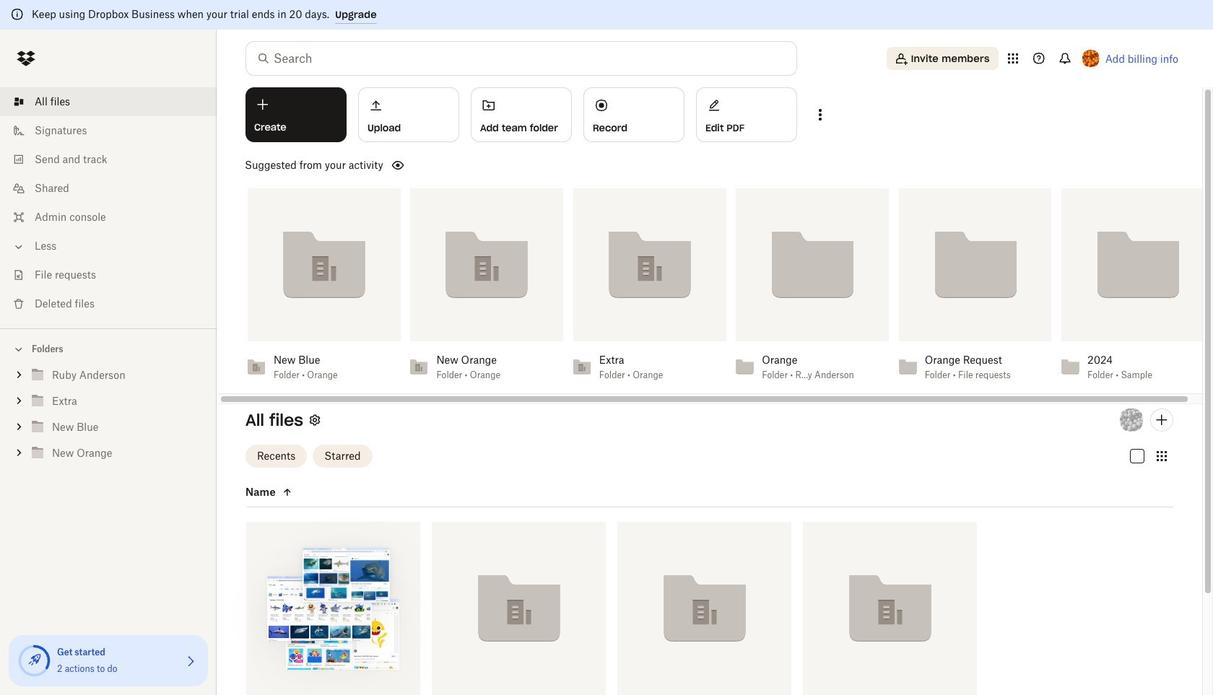 Task type: locate. For each thing, give the bounding box(es) containing it.
team shared folder, new blue row
[[618, 522, 792, 696]]

list item
[[0, 87, 217, 116]]

group
[[0, 360, 217, 478]]

list
[[0, 79, 217, 329]]

alert
[[0, 0, 1214, 30]]

team shared folder, new orange row
[[804, 522, 978, 696]]



Task type: describe. For each thing, give the bounding box(es) containing it.
add team members image
[[1154, 412, 1171, 429]]

less image
[[12, 240, 26, 254]]

dropbox image
[[12, 44, 40, 73]]

account menu image
[[1083, 50, 1100, 67]]

team shared folder, extra row
[[432, 522, 606, 696]]

folder settings image
[[306, 412, 324, 429]]

team member folder, ruby anderson row
[[246, 522, 421, 696]]

Search in folder "Dropbox" text field
[[274, 50, 767, 67]]



Task type: vqa. For each thing, say whether or not it's contained in the screenshot.
list
yes



